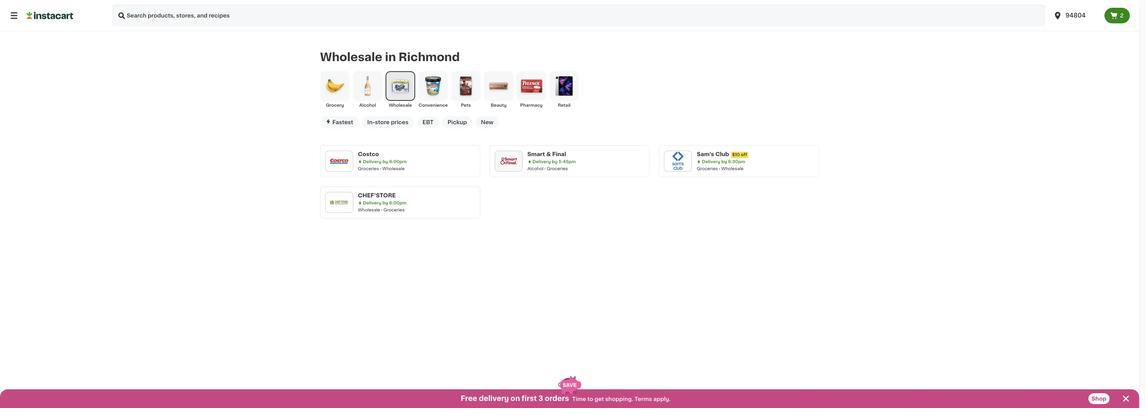 Task type: vqa. For each thing, say whether or not it's contained in the screenshot.


Task type: locate. For each thing, give the bounding box(es) containing it.
wholesale for wholesale groceries
[[358, 208, 380, 213]]

pets button
[[451, 71, 481, 109]]

delivery down 'costco'
[[363, 160, 382, 164]]

Search field
[[112, 5, 1046, 27]]

delivery for costco
[[363, 160, 382, 164]]

retail
[[558, 103, 571, 108]]

groceries
[[358, 167, 379, 171], [547, 167, 568, 171], [697, 167, 718, 171], [384, 208, 405, 213]]

wholesale up prices
[[389, 103, 412, 108]]

ebt button
[[417, 117, 439, 128]]

sam's club logo image
[[668, 151, 689, 172]]

wholesale groceries
[[358, 208, 405, 213]]

terms
[[635, 397, 652, 403]]

alcohol inside alcohol button
[[359, 103, 376, 108]]

grocery
[[326, 103, 344, 108]]

None search field
[[112, 5, 1046, 27]]

pharmacy button
[[517, 71, 547, 109]]

chef'store
[[358, 193, 396, 198]]

by down final
[[552, 160, 558, 164]]

costco logo image
[[329, 151, 350, 172]]

5:45pm
[[559, 160, 576, 164]]

delivery down smart & final
[[533, 160, 551, 164]]

wholesale
[[320, 52, 383, 63], [389, 103, 412, 108], [383, 167, 405, 171], [722, 167, 744, 171], [358, 208, 380, 213]]

by for smart & final
[[552, 160, 558, 164]]

0 vertical spatial alcohol
[[359, 103, 376, 108]]

wholesale down chef'store
[[358, 208, 380, 213]]

delivery for chef'store
[[363, 201, 382, 206]]

delivery by 6:00pm for costco
[[363, 160, 407, 164]]

wholesale inside button
[[389, 103, 412, 108]]

wholesale for wholesale
[[389, 103, 412, 108]]

groceries down 'costco'
[[358, 167, 379, 171]]

1 groceries wholesale from the left
[[358, 167, 405, 171]]

1 horizontal spatial groceries wholesale
[[697, 167, 744, 171]]

alcohol
[[359, 103, 376, 108], [528, 167, 544, 171]]

time
[[572, 397, 586, 403]]

by for chef'store
[[383, 201, 388, 206]]

$10
[[733, 153, 740, 157]]

2
[[1121, 13, 1124, 18]]

wholesale up grocery button
[[320, 52, 383, 63]]

groceries wholesale
[[358, 167, 405, 171], [697, 167, 744, 171]]

0 horizontal spatial alcohol
[[359, 103, 376, 108]]

1 vertical spatial alcohol
[[528, 167, 544, 171]]

shopping.
[[606, 397, 634, 403]]

0 vertical spatial 6:00pm
[[389, 160, 407, 164]]

delivery by 6:00pm
[[363, 160, 407, 164], [363, 201, 407, 206]]

by up chef'store
[[383, 160, 388, 164]]

1 vertical spatial 6:00pm
[[389, 201, 407, 206]]

orders
[[545, 396, 569, 403]]

6:00pm for chef'store
[[389, 201, 407, 206]]

groceries wholesale for 6:30pm
[[697, 167, 744, 171]]

delivery
[[363, 160, 382, 164], [533, 160, 551, 164], [702, 160, 721, 164], [363, 201, 382, 206]]

alcohol for alcohol
[[359, 103, 376, 108]]

by up wholesale groceries
[[383, 201, 388, 206]]

groceries wholesale down delivery by 6:30pm
[[697, 167, 744, 171]]

groceries down delivery by 5:45pm
[[547, 167, 568, 171]]

2 delivery by 6:00pm from the top
[[363, 201, 407, 206]]

close image
[[1122, 395, 1131, 404]]

pharmacy
[[520, 103, 543, 108]]

by for costco
[[383, 160, 388, 164]]

by
[[383, 160, 388, 164], [552, 160, 558, 164], [722, 160, 727, 164], [383, 201, 388, 206]]

wholesale down 6:30pm
[[722, 167, 744, 171]]

alcohol up in-
[[359, 103, 376, 108]]

beauty button
[[484, 71, 514, 109]]

1 vertical spatial delivery by 6:00pm
[[363, 201, 407, 206]]

off
[[741, 153, 748, 157]]

to
[[588, 397, 594, 403]]

alcohol groceries
[[528, 167, 568, 171]]

costco
[[358, 152, 379, 157]]

2 6:00pm from the top
[[389, 201, 407, 206]]

delivery by 6:00pm down 'costco'
[[363, 160, 407, 164]]

delivery down chef'store
[[363, 201, 382, 206]]

6:00pm
[[389, 160, 407, 164], [389, 201, 407, 206]]

0 horizontal spatial groceries wholesale
[[358, 167, 405, 171]]

3
[[539, 396, 543, 403]]

&
[[547, 152, 551, 157]]

1 delivery by 6:00pm from the top
[[363, 160, 407, 164]]

1 6:00pm from the top
[[389, 160, 407, 164]]

6:30pm
[[729, 160, 746, 164]]

free delivery on first 3 orders time to get shopping. terms apply.
[[461, 396, 671, 403]]

delivery
[[479, 396, 509, 403]]

wholesale for wholesale in richmond
[[320, 52, 383, 63]]

1 horizontal spatial alcohol
[[528, 167, 544, 171]]

sam's
[[697, 152, 715, 157]]

smart
[[528, 152, 545, 157]]

store
[[375, 120, 390, 125]]

delivery by 6:00pm up wholesale groceries
[[363, 201, 407, 206]]

groceries wholesale down 'costco'
[[358, 167, 405, 171]]

0 vertical spatial delivery by 6:00pm
[[363, 160, 407, 164]]

2 groceries wholesale from the left
[[697, 167, 744, 171]]

94804
[[1066, 12, 1086, 18]]

convenience button
[[419, 71, 448, 109]]

alcohol down smart
[[528, 167, 544, 171]]



Task type: describe. For each thing, give the bounding box(es) containing it.
fastest button
[[320, 117, 359, 128]]

in
[[385, 52, 396, 63]]

shop button
[[1089, 394, 1110, 405]]

delivery for smart & final
[[533, 160, 551, 164]]

new
[[481, 120, 494, 125]]

94804 button
[[1054, 5, 1100, 27]]

sam's club $10 off
[[697, 152, 748, 157]]

in-
[[367, 120, 375, 125]]

chef'store logo image
[[329, 193, 350, 213]]

first
[[522, 396, 537, 403]]

groceries wholesale for 6:00pm
[[358, 167, 405, 171]]

ebt
[[423, 120, 434, 125]]

richmond
[[399, 52, 460, 63]]

delivery by 5:45pm
[[533, 160, 576, 164]]

94804 button
[[1049, 5, 1105, 27]]

grocery button
[[320, 71, 350, 109]]

retail button
[[550, 71, 579, 109]]

get
[[595, 397, 604, 403]]

prices
[[391, 120, 409, 125]]

save image
[[558, 377, 581, 395]]

delivery by 6:00pm for chef'store
[[363, 201, 407, 206]]

alcohol for alcohol groceries
[[528, 167, 544, 171]]

smart & final
[[528, 152, 566, 157]]

pets
[[461, 103, 471, 108]]

by down club in the top of the page
[[722, 160, 727, 164]]

delivery down the "sam's"
[[702, 160, 721, 164]]

smart & final logo image
[[499, 151, 519, 172]]

groceries down the "sam's"
[[697, 167, 718, 171]]

wholesale up chef'store
[[383, 167, 405, 171]]

2 button
[[1105, 8, 1131, 23]]

beauty
[[491, 103, 507, 108]]

fastest
[[333, 120, 353, 125]]

groceries down chef'store
[[384, 208, 405, 213]]

in-store prices
[[367, 120, 409, 125]]

convenience
[[419, 103, 448, 108]]

pickup button
[[442, 117, 473, 128]]

shop
[[1092, 397, 1107, 402]]

on
[[511, 396, 520, 403]]

apply.
[[654, 397, 671, 403]]

pickup
[[448, 120, 467, 125]]

delivery by 6:30pm
[[702, 160, 746, 164]]

instacart logo image
[[27, 11, 73, 20]]

wholesale in richmond main content
[[0, 31, 1140, 409]]

free
[[461, 396, 478, 403]]

new button
[[476, 117, 499, 128]]

final
[[553, 152, 566, 157]]

club
[[716, 152, 729, 157]]

wholesale in richmond
[[320, 52, 460, 63]]

in-store prices button
[[362, 117, 414, 128]]

alcohol button
[[353, 71, 383, 109]]

wholesale button
[[386, 71, 415, 109]]

6:00pm for costco
[[389, 160, 407, 164]]



